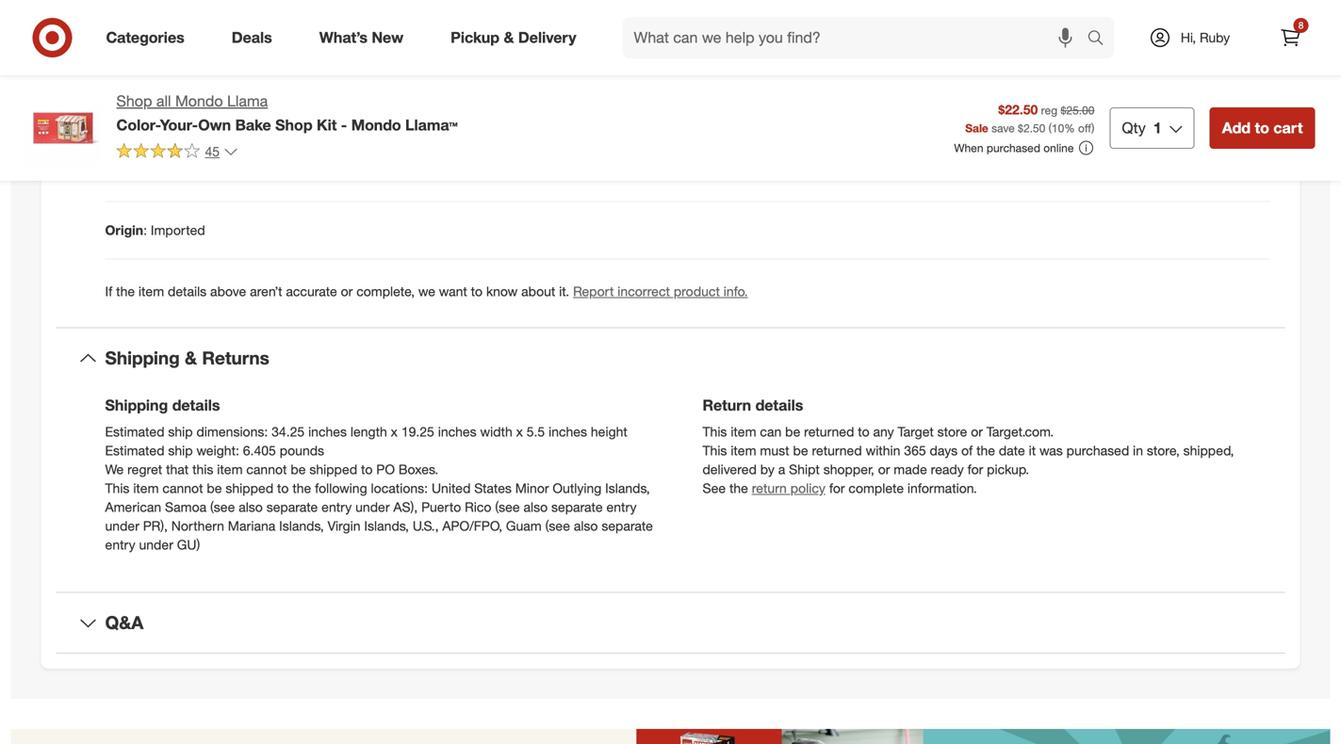 Task type: vqa. For each thing, say whether or not it's contained in the screenshot.
Pay
no



Task type: locate. For each thing, give the bounding box(es) containing it.
po
[[376, 461, 395, 478]]

complete,
[[357, 283, 415, 300]]

0 vertical spatial :
[[134, 107, 137, 123]]

under down the locations:
[[356, 499, 390, 516]]

inches right 5.5 at bottom
[[549, 424, 587, 440]]

1 horizontal spatial entry
[[322, 499, 352, 516]]

0 horizontal spatial inches
[[308, 424, 347, 440]]

0 vertical spatial ship
[[168, 424, 193, 440]]

shipping for shipping & returns
[[105, 347, 180, 369]]

cannot up samoa
[[163, 480, 203, 497]]

2.50
[[1024, 121, 1046, 135]]

must
[[760, 443, 790, 459]]

origin : imported
[[105, 222, 205, 238]]

2 estimated from the top
[[105, 443, 165, 459]]

if the item details above aren't accurate or complete, we want to know about it. report incorrect product info.
[[105, 283, 748, 300]]

united
[[432, 480, 471, 497]]

this up delivered
[[703, 443, 727, 459]]

report incorrect product info. button
[[573, 282, 748, 301]]

1 vertical spatial ship
[[168, 443, 193, 459]]

or down within
[[878, 461, 890, 478]]

inches left width
[[438, 424, 477, 440]]

365
[[904, 443, 927, 459]]

1 horizontal spatial (see
[[495, 499, 520, 516]]

want
[[439, 283, 467, 300]]

1 horizontal spatial :
[[143, 222, 147, 238]]

islands, left virgin
[[279, 518, 324, 534]]

item up delivered
[[731, 443, 757, 459]]

new
[[372, 28, 404, 47]]

6.405
[[243, 443, 276, 459]]

date
[[999, 443, 1026, 459]]

2 x from the left
[[516, 424, 523, 440]]

shipping for shipping details estimated ship dimensions: 34.25 inches length x 19.25 inches width x 5.5 inches height estimated ship weight: 6.405 pounds we regret that this item cannot be shipped to po boxes.
[[105, 396, 168, 415]]

be
[[786, 424, 801, 440], [793, 443, 809, 459], [291, 461, 306, 478], [207, 480, 222, 497]]

shipping inside dropdown button
[[105, 347, 180, 369]]

1 vertical spatial purchased
[[1067, 443, 1130, 459]]

the right if
[[116, 283, 135, 300]]

1 vertical spatial returned
[[812, 443, 862, 459]]

0 vertical spatial shop
[[116, 92, 152, 110]]

(dpci)
[[191, 164, 231, 181]]

shipping
[[105, 347, 180, 369], [105, 396, 168, 415]]

2 shipping from the top
[[105, 396, 168, 415]]

1 vertical spatial mondo
[[351, 116, 401, 134]]

own
[[198, 116, 231, 134]]

item
[[105, 164, 133, 181]]

1 vertical spatial estimated
[[105, 443, 165, 459]]

item number (dpci) : 081-22-8648
[[105, 164, 314, 181]]

item down weight:
[[217, 461, 243, 478]]

1 vertical spatial shipping
[[105, 396, 168, 415]]

islands, right outlying
[[605, 480, 650, 497]]

& inside dropdown button
[[185, 347, 197, 369]]

19.25
[[401, 424, 435, 440]]

bake
[[235, 116, 271, 134]]

returned
[[804, 424, 855, 440], [812, 443, 862, 459]]

& left returns in the left of the page
[[185, 347, 197, 369]]

: for imported
[[143, 222, 147, 238]]

mondo up own
[[175, 92, 223, 110]]

store
[[938, 424, 968, 440]]

details
[[168, 283, 207, 300], [172, 396, 220, 415], [756, 396, 804, 415]]

shipped up following
[[310, 461, 357, 478]]

0 vertical spatial returned
[[804, 424, 855, 440]]

0 horizontal spatial x
[[391, 424, 398, 440]]

(see
[[210, 499, 235, 516], [495, 499, 520, 516], [546, 518, 570, 534]]

: left all
[[134, 107, 137, 123]]

0 horizontal spatial (see
[[210, 499, 235, 516]]

separate
[[267, 499, 318, 516], [552, 499, 603, 516], [602, 518, 653, 534]]

to left po
[[361, 461, 373, 478]]

2 horizontal spatial :
[[231, 164, 234, 181]]

ready
[[931, 461, 964, 478]]

details up the dimensions:
[[172, 396, 220, 415]]

$22.50 reg $25.00 sale save $ 2.50 ( 10 % off )
[[966, 101, 1095, 135]]

advertisement region
[[11, 730, 1331, 745]]

2 horizontal spatial inches
[[549, 424, 587, 440]]

it.
[[559, 283, 570, 300]]

x left 19.25
[[391, 424, 398, 440]]

return details this item can be returned to any target store or target.com. this item must be returned within 365 days of the date it was purchased in store, shipped, delivered by a shipt shopper, or made ready for pickup. see the return policy for complete information.
[[703, 396, 1235, 497]]

store,
[[1147, 443, 1180, 459]]

0 vertical spatial &
[[504, 28, 514, 47]]

this down "return"
[[703, 424, 727, 440]]

1 horizontal spatial inches
[[438, 424, 477, 440]]

197543236116
[[141, 107, 229, 123]]

:
[[134, 107, 137, 123], [231, 164, 234, 181], [143, 222, 147, 238]]

& right pickup
[[504, 28, 514, 47]]

deals link
[[216, 17, 296, 58]]

width
[[480, 424, 513, 440]]

x
[[391, 424, 398, 440], [516, 424, 523, 440]]

what's new
[[319, 28, 404, 47]]

it
[[1029, 443, 1036, 459]]

purchased down $
[[987, 141, 1041, 155]]

3 inches from the left
[[549, 424, 587, 440]]

also up mariana
[[239, 499, 263, 516]]

shipping down if
[[105, 347, 180, 369]]

the down pounds
[[293, 480, 311, 497]]

to down pounds
[[277, 480, 289, 497]]

2 horizontal spatial islands,
[[605, 480, 650, 497]]

1 shipping from the top
[[105, 347, 180, 369]]

for
[[968, 461, 984, 478], [830, 480, 845, 497]]

inches up pounds
[[308, 424, 347, 440]]

islands, down as),
[[364, 518, 409, 534]]

0 horizontal spatial also
[[239, 499, 263, 516]]

$
[[1018, 121, 1024, 135]]

entry down following
[[322, 499, 352, 516]]

1 x from the left
[[391, 424, 398, 440]]

shop
[[116, 92, 152, 110], [275, 116, 313, 134]]

1 horizontal spatial shipped
[[310, 461, 357, 478]]

0 horizontal spatial islands,
[[279, 518, 324, 534]]

(see up northern
[[210, 499, 235, 516]]

add to cart button
[[1210, 107, 1316, 149]]

0 vertical spatial this
[[703, 424, 727, 440]]

0 horizontal spatial shop
[[116, 92, 152, 110]]

shipped up mariana
[[226, 480, 274, 497]]

1 vertical spatial for
[[830, 480, 845, 497]]

also down outlying
[[574, 518, 598, 534]]

shop left kit
[[275, 116, 313, 134]]

or
[[341, 283, 353, 300], [971, 424, 983, 440], [878, 461, 890, 478]]

also
[[239, 499, 263, 516], [524, 499, 548, 516], [574, 518, 598, 534]]

the down delivered
[[730, 480, 749, 497]]

under down 'pr),'
[[139, 537, 173, 553]]

united states minor outlying islands, american samoa (see also separate entry under as), puerto rico (see also separate entry under pr), northern mariana islands, virgin islands, u.s., apo/fpo, guam (see also separate entry under gu)
[[105, 480, 653, 553]]

under
[[356, 499, 390, 516], [105, 518, 139, 534], [139, 537, 173, 553]]

0 vertical spatial for
[[968, 461, 984, 478]]

this
[[703, 424, 727, 440], [703, 443, 727, 459], [105, 480, 130, 497]]

cannot up this item cannot be shipped to the following locations:
[[246, 461, 287, 478]]

cannot
[[246, 461, 287, 478], [163, 480, 203, 497]]

delivery
[[518, 28, 577, 47]]

imported
[[151, 222, 205, 238]]

2 vertical spatial under
[[139, 537, 173, 553]]

ship
[[168, 424, 193, 440], [168, 443, 193, 459]]

2 horizontal spatial also
[[574, 518, 598, 534]]

1 vertical spatial shipped
[[226, 480, 274, 497]]

also down the minor
[[524, 499, 548, 516]]

1 horizontal spatial cannot
[[246, 461, 287, 478]]

1 vertical spatial &
[[185, 347, 197, 369]]

or right accurate
[[341, 283, 353, 300]]

the right "of"
[[977, 443, 996, 459]]

inches
[[308, 424, 347, 440], [438, 424, 477, 440], [549, 424, 587, 440]]

purchased left in at the right bottom of page
[[1067, 443, 1130, 459]]

we
[[419, 283, 436, 300]]

under down american at the bottom left
[[105, 518, 139, 534]]

target
[[898, 424, 934, 440]]

2 vertical spatial or
[[878, 461, 890, 478]]

be down this
[[207, 480, 222, 497]]

0 vertical spatial mondo
[[175, 92, 223, 110]]

mondo right the "-"
[[351, 116, 401, 134]]

1 horizontal spatial mondo
[[351, 116, 401, 134]]

online
[[1044, 141, 1074, 155]]

details up can
[[756, 396, 804, 415]]

45
[[205, 143, 220, 160]]

be down pounds
[[291, 461, 306, 478]]

ruby
[[1200, 29, 1231, 46]]

0 vertical spatial or
[[341, 283, 353, 300]]

: left imported
[[143, 222, 147, 238]]

0 vertical spatial shipped
[[310, 461, 357, 478]]

estimated
[[105, 424, 165, 440], [105, 443, 165, 459]]

2 inches from the left
[[438, 424, 477, 440]]

shop up color-
[[116, 92, 152, 110]]

2 vertical spatial this
[[105, 480, 130, 497]]

0 horizontal spatial &
[[185, 347, 197, 369]]

0 horizontal spatial for
[[830, 480, 845, 497]]

for down shopper,
[[830, 480, 845, 497]]

shopper,
[[824, 461, 875, 478]]

&
[[504, 28, 514, 47], [185, 347, 197, 369]]

entry down american at the bottom left
[[105, 537, 135, 553]]

34.25
[[272, 424, 305, 440]]

1 horizontal spatial shop
[[275, 116, 313, 134]]

1 vertical spatial this
[[703, 443, 727, 459]]

2 horizontal spatial or
[[971, 424, 983, 440]]

0 horizontal spatial or
[[341, 283, 353, 300]]

(see right guam
[[546, 518, 570, 534]]

0 vertical spatial shipping
[[105, 347, 180, 369]]

1 horizontal spatial &
[[504, 28, 514, 47]]

details inside shipping details estimated ship dimensions: 34.25 inches length x 19.25 inches width x 5.5 inches height estimated ship weight: 6.405 pounds we regret that this item cannot be shipped to po boxes.
[[172, 396, 220, 415]]

10
[[1052, 121, 1065, 135]]

shipping up regret
[[105, 396, 168, 415]]

for down "of"
[[968, 461, 984, 478]]

0 vertical spatial cannot
[[246, 461, 287, 478]]

(
[[1049, 121, 1052, 135]]

shipping inside shipping details estimated ship dimensions: 34.25 inches length x 19.25 inches width x 5.5 inches height estimated ship weight: 6.405 pounds we regret that this item cannot be shipped to po boxes.
[[105, 396, 168, 415]]

1 horizontal spatial x
[[516, 424, 523, 440]]

)
[[1092, 121, 1095, 135]]

22-
[[265, 164, 285, 181]]

product
[[674, 283, 720, 300]]

this down we
[[105, 480, 130, 497]]

entry down height
[[607, 499, 637, 516]]

0 horizontal spatial :
[[134, 107, 137, 123]]

(see down states
[[495, 499, 520, 516]]

0 vertical spatial estimated
[[105, 424, 165, 440]]

categories
[[106, 28, 185, 47]]

llama™
[[405, 116, 458, 134]]

: left 081-
[[231, 164, 234, 181]]

details inside return details this item can be returned to any target store or target.com. this item must be returned within 365 days of the date it was purchased in store, shipped, delivered by a shipt shopper, or made ready for pickup. see the return policy for complete information.
[[756, 396, 804, 415]]

target.com.
[[987, 424, 1054, 440]]

the
[[116, 283, 135, 300], [977, 443, 996, 459], [293, 480, 311, 497], [730, 480, 749, 497]]

0 horizontal spatial purchased
[[987, 141, 1041, 155]]

1 horizontal spatial purchased
[[1067, 443, 1130, 459]]

0 horizontal spatial shipped
[[226, 480, 274, 497]]

0 horizontal spatial mondo
[[175, 92, 223, 110]]

report
[[573, 283, 614, 300]]

pounds
[[280, 443, 324, 459]]

or up "of"
[[971, 424, 983, 440]]

x left 5.5 at bottom
[[516, 424, 523, 440]]

1 vertical spatial cannot
[[163, 480, 203, 497]]

2 vertical spatial :
[[143, 222, 147, 238]]

to inside return details this item can be returned to any target store or target.com. this item must be returned within 365 days of the date it was purchased in store, shipped, delivered by a shipt shopper, or made ready for pickup. see the return policy for complete information.
[[858, 424, 870, 440]]

this
[[192, 461, 213, 478]]

to right add
[[1255, 119, 1270, 137]]

be up the shipt
[[793, 443, 809, 459]]

days
[[930, 443, 958, 459]]

to left "any"
[[858, 424, 870, 440]]

this item cannot be shipped to the following locations:
[[105, 480, 428, 497]]

1 vertical spatial under
[[105, 518, 139, 534]]



Task type: describe. For each thing, give the bounding box(es) containing it.
incorrect
[[618, 283, 670, 300]]

& for pickup
[[504, 28, 514, 47]]

all
[[156, 92, 171, 110]]

u.s.,
[[413, 518, 439, 534]]

details for shipping
[[172, 396, 220, 415]]

: for 197543236116
[[134, 107, 137, 123]]

add to cart
[[1223, 119, 1304, 137]]

45 link
[[116, 142, 239, 164]]

081-
[[238, 164, 265, 181]]

as),
[[394, 499, 418, 516]]

locations:
[[371, 480, 428, 497]]

What can we help you find? suggestions appear below search field
[[623, 17, 1092, 58]]

1 estimated from the top
[[105, 424, 165, 440]]

of
[[962, 443, 973, 459]]

height
[[591, 424, 628, 440]]

virgin
[[328, 518, 361, 534]]

1 inches from the left
[[308, 424, 347, 440]]

hi,
[[1181, 29, 1197, 46]]

can
[[760, 424, 782, 440]]

when
[[955, 141, 984, 155]]

upc
[[105, 107, 134, 123]]

rico
[[465, 499, 492, 516]]

was
[[1040, 443, 1063, 459]]

llama
[[227, 92, 268, 110]]

qty
[[1122, 119, 1146, 137]]

to inside shipping details estimated ship dimensions: 34.25 inches length x 19.25 inches width x 5.5 inches height estimated ship weight: 6.405 pounds we regret that this item cannot be shipped to po boxes.
[[361, 461, 373, 478]]

pickup & delivery link
[[435, 17, 600, 58]]

image of color-your-own bake shop kit - mondo llama™ image
[[26, 91, 101, 166]]

2 ship from the top
[[168, 443, 193, 459]]

when purchased online
[[955, 141, 1074, 155]]

details for return
[[756, 396, 804, 415]]

1 vertical spatial :
[[231, 164, 234, 181]]

see
[[703, 480, 726, 497]]

0 horizontal spatial cannot
[[163, 480, 203, 497]]

know
[[486, 283, 518, 300]]

0 horizontal spatial entry
[[105, 537, 135, 553]]

shipt
[[789, 461, 820, 478]]

regret
[[127, 461, 162, 478]]

boxes.
[[399, 461, 439, 478]]

cannot inside shipping details estimated ship dimensions: 34.25 inches length x 19.25 inches width x 5.5 inches height estimated ship weight: 6.405 pounds we regret that this item cannot be shipped to po boxes.
[[246, 461, 287, 478]]

1 vertical spatial shop
[[275, 116, 313, 134]]

details left above
[[168, 283, 207, 300]]

delivered
[[703, 461, 757, 478]]

northern
[[171, 518, 224, 534]]

to right 'want' at the top left of the page
[[471, 283, 483, 300]]

item inside shipping details estimated ship dimensions: 34.25 inches length x 19.25 inches width x 5.5 inches height estimated ship weight: 6.405 pounds we regret that this item cannot be shipped to po boxes.
[[217, 461, 243, 478]]

8
[[1299, 19, 1304, 31]]

be right can
[[786, 424, 801, 440]]

in
[[1133, 443, 1144, 459]]

states
[[475, 480, 512, 497]]

item right if
[[139, 283, 164, 300]]

categories link
[[90, 17, 208, 58]]

1 vertical spatial or
[[971, 424, 983, 440]]

be inside shipping details estimated ship dimensions: 34.25 inches length x 19.25 inches width x 5.5 inches height estimated ship weight: 6.405 pounds we regret that this item cannot be shipped to po boxes.
[[291, 461, 306, 478]]

save
[[992, 121, 1015, 135]]

%
[[1065, 121, 1076, 135]]

1 horizontal spatial for
[[968, 461, 984, 478]]

2 horizontal spatial entry
[[607, 499, 637, 516]]

returns
[[202, 347, 270, 369]]

dimensions:
[[197, 424, 268, 440]]

purchased inside return details this item can be returned to any target store or target.com. this item must be returned within 365 days of the date it was purchased in store, shipped, delivered by a shipt shopper, or made ready for pickup. see the return policy for complete information.
[[1067, 443, 1130, 459]]

0 vertical spatial under
[[356, 499, 390, 516]]

information.
[[908, 480, 978, 497]]

your-
[[160, 116, 198, 134]]

cart
[[1274, 119, 1304, 137]]

8648
[[285, 164, 314, 181]]

8 link
[[1271, 17, 1312, 58]]

5.5
[[527, 424, 545, 440]]

if
[[105, 283, 112, 300]]

to inside button
[[1255, 119, 1270, 137]]

2 horizontal spatial (see
[[546, 518, 570, 534]]

shipping details estimated ship dimensions: 34.25 inches length x 19.25 inches width x 5.5 inches height estimated ship weight: 6.405 pounds we regret that this item cannot be shipped to po boxes.
[[105, 396, 628, 478]]

accurate
[[286, 283, 337, 300]]

upc : 197543236116
[[105, 107, 229, 123]]

pickup.
[[987, 461, 1030, 478]]

item left can
[[731, 424, 757, 440]]

qty 1
[[1122, 119, 1162, 137]]

policy
[[791, 480, 826, 497]]

off
[[1079, 121, 1092, 135]]

what's
[[319, 28, 368, 47]]

1 horizontal spatial or
[[878, 461, 890, 478]]

1 horizontal spatial also
[[524, 499, 548, 516]]

search
[[1079, 30, 1124, 49]]

that
[[166, 461, 189, 478]]

within
[[866, 443, 901, 459]]

1 ship from the top
[[168, 424, 193, 440]]

deals
[[232, 28, 272, 47]]

pickup
[[451, 28, 500, 47]]

made
[[894, 461, 928, 478]]

pr),
[[143, 518, 168, 534]]

sale
[[966, 121, 989, 135]]

shipped inside shipping details estimated ship dimensions: 34.25 inches length x 19.25 inches width x 5.5 inches height estimated ship weight: 6.405 pounds we regret that this item cannot be shipped to po boxes.
[[310, 461, 357, 478]]

pickup & delivery
[[451, 28, 577, 47]]

shop all mondo llama color-your-own bake shop kit - mondo llama™
[[116, 92, 458, 134]]

$25.00
[[1061, 103, 1095, 117]]

0 vertical spatial purchased
[[987, 141, 1041, 155]]

shipping & returns
[[105, 347, 270, 369]]

reg
[[1042, 103, 1058, 117]]

q&a
[[105, 612, 144, 634]]

1
[[1154, 119, 1162, 137]]

1 horizontal spatial islands,
[[364, 518, 409, 534]]

return policy link
[[752, 480, 826, 497]]

& for shipping
[[185, 347, 197, 369]]

what's new link
[[303, 17, 427, 58]]

we
[[105, 461, 124, 478]]

info.
[[724, 283, 748, 300]]

puerto
[[422, 499, 461, 516]]

by
[[761, 461, 775, 478]]

item down regret
[[133, 480, 159, 497]]

apo/fpo,
[[443, 518, 503, 534]]

return
[[703, 396, 752, 415]]

american
[[105, 499, 161, 516]]



